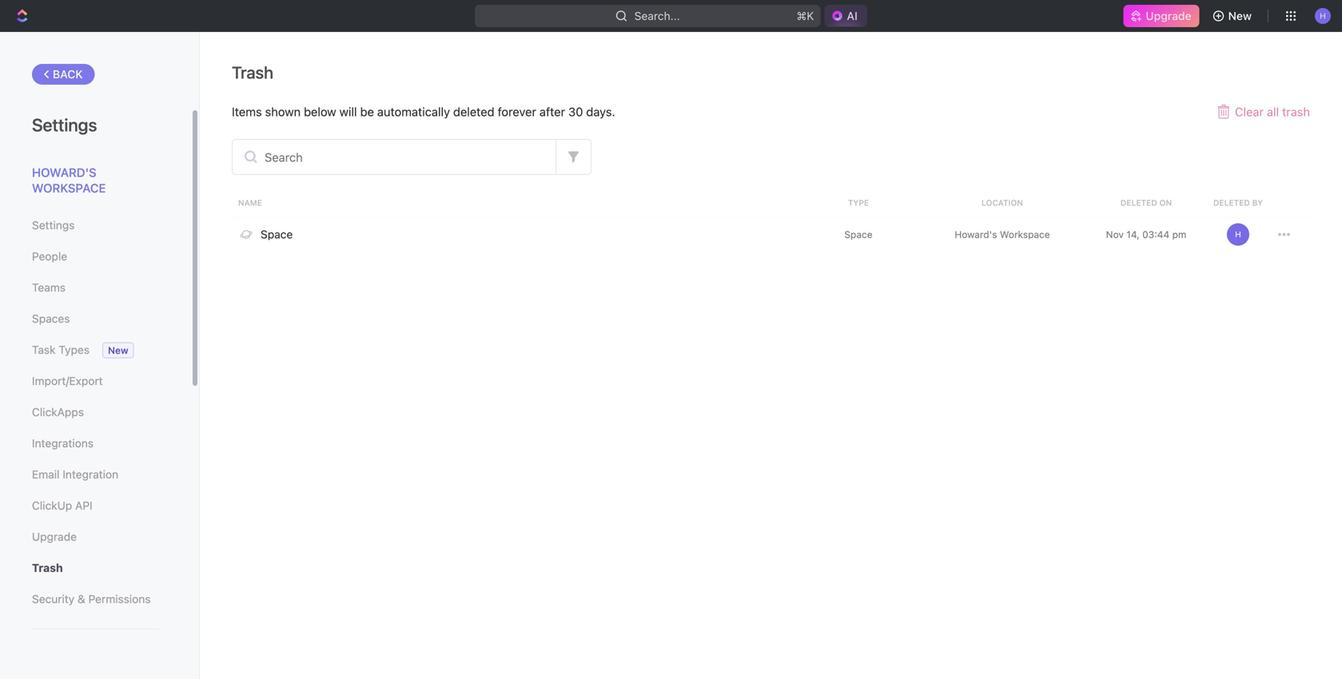 Task type: vqa. For each thing, say whether or not it's contained in the screenshot.
the middle the Task
no



Task type: locate. For each thing, give the bounding box(es) containing it.
0 horizontal spatial space
[[261, 228, 293, 241]]

1 horizontal spatial howard's workspace
[[955, 229, 1051, 240]]

settings down back link at the top of the page
[[32, 114, 97, 135]]

03:44
[[1143, 229, 1170, 240]]

2 settings from the top
[[32, 219, 75, 232]]

0 horizontal spatial trash
[[32, 562, 63, 575]]

0 horizontal spatial howard's workspace
[[32, 166, 106, 195]]

deleted
[[1121, 198, 1158, 208], [1214, 198, 1251, 208]]

name
[[238, 198, 262, 208]]

0 vertical spatial upgrade
[[1146, 9, 1192, 22]]

0 horizontal spatial deleted
[[1121, 198, 1158, 208]]

back link
[[32, 64, 95, 85]]

howard's workspace down location in the top of the page
[[955, 229, 1051, 240]]

trash
[[232, 62, 274, 82], [32, 562, 63, 575]]

space
[[261, 228, 293, 241], [845, 229, 873, 240]]

0 vertical spatial howard's workspace
[[32, 166, 106, 195]]

trash up security
[[32, 562, 63, 575]]

1 vertical spatial settings
[[32, 219, 75, 232]]

0 horizontal spatial h
[[1236, 230, 1242, 239]]

integrations
[[32, 437, 94, 450]]

ai
[[847, 9, 858, 22]]

howard's workspace up settings "link"
[[32, 166, 106, 195]]

pm
[[1173, 229, 1187, 240]]

teams
[[32, 281, 66, 294]]

2 deleted from the left
[[1214, 198, 1251, 208]]

new
[[1229, 9, 1253, 22], [108, 345, 128, 356]]

all
[[1268, 105, 1280, 119]]

security
[[32, 593, 75, 606]]

people link
[[32, 243, 159, 270]]

1 horizontal spatial new
[[1229, 9, 1253, 22]]

trash
[[1283, 105, 1311, 119]]

1 horizontal spatial workspace
[[1001, 229, 1051, 240]]

space down type on the top right of page
[[845, 229, 873, 240]]

workspace
[[32, 181, 106, 195], [1001, 229, 1051, 240]]

settings up people
[[32, 219, 75, 232]]

ai button
[[825, 5, 868, 27]]

upgrade link
[[1124, 5, 1200, 27], [32, 524, 159, 551]]

0 vertical spatial workspace
[[32, 181, 106, 195]]

clickapps link
[[32, 399, 159, 426]]

workspace up settings "link"
[[32, 181, 106, 195]]

1 horizontal spatial trash
[[232, 62, 274, 82]]

security & permissions link
[[32, 586, 159, 613]]

1 deleted from the left
[[1121, 198, 1158, 208]]

howard's
[[32, 166, 96, 180], [955, 229, 998, 240]]

0 vertical spatial upgrade link
[[1124, 5, 1200, 27]]

&
[[78, 593, 85, 606]]

howard's up settings "link"
[[32, 166, 96, 180]]

after
[[540, 105, 566, 119]]

1 horizontal spatial space
[[845, 229, 873, 240]]

integrations link
[[32, 430, 159, 458]]

1 vertical spatial upgrade
[[32, 531, 77, 544]]

settings
[[32, 114, 97, 135], [32, 219, 75, 232]]

0 vertical spatial h
[[1321, 11, 1327, 20]]

upgrade left new button
[[1146, 9, 1192, 22]]

howard's workspace
[[32, 166, 106, 195], [955, 229, 1051, 240]]

upgrade link down 'clickup api' link
[[32, 524, 159, 551]]

1 horizontal spatial h
[[1321, 11, 1327, 20]]

1 horizontal spatial howard's
[[955, 229, 998, 240]]

integration
[[63, 468, 118, 482]]

0 horizontal spatial new
[[108, 345, 128, 356]]

clickup api
[[32, 500, 93, 513]]

0 vertical spatial settings
[[32, 114, 97, 135]]

howard's inside howard's workspace
[[32, 166, 96, 180]]

email integration link
[[32, 462, 159, 489]]

nov 14, 03:44 pm
[[1107, 229, 1187, 240]]

1 horizontal spatial upgrade link
[[1124, 5, 1200, 27]]

0 vertical spatial howard's
[[32, 166, 96, 180]]

security & permissions
[[32, 593, 151, 606]]

upgrade down the clickup
[[32, 531, 77, 544]]

clear all trash
[[1236, 105, 1311, 119]]

forever
[[498, 105, 537, 119]]

api
[[75, 500, 93, 513]]

1 vertical spatial workspace
[[1001, 229, 1051, 240]]

0 horizontal spatial howard's
[[32, 166, 96, 180]]

0 horizontal spatial upgrade
[[32, 531, 77, 544]]

0 vertical spatial new
[[1229, 9, 1253, 22]]

howard's down location in the top of the page
[[955, 229, 998, 240]]

search...
[[635, 9, 680, 22]]

h
[[1321, 11, 1327, 20], [1236, 230, 1242, 239]]

settings element
[[0, 32, 200, 680]]

1 horizontal spatial deleted
[[1214, 198, 1251, 208]]

1 vertical spatial trash
[[32, 562, 63, 575]]

email integration
[[32, 468, 118, 482]]

by
[[1253, 198, 1264, 208]]

deleted left by
[[1214, 198, 1251, 208]]

people
[[32, 250, 67, 263]]

deleted on
[[1121, 198, 1173, 208]]

h button
[[1311, 3, 1337, 29]]

upgrade link left new button
[[1124, 5, 1200, 27]]

space down name
[[261, 228, 293, 241]]

clickup api link
[[32, 493, 159, 520]]

trash up "items"
[[232, 62, 274, 82]]

workspace inside settings 'element'
[[32, 181, 106, 195]]

0 horizontal spatial workspace
[[32, 181, 106, 195]]

1 vertical spatial h
[[1236, 230, 1242, 239]]

1 vertical spatial upgrade link
[[32, 524, 159, 551]]

items
[[232, 105, 262, 119]]

1 vertical spatial new
[[108, 345, 128, 356]]

workspace down location in the top of the page
[[1001, 229, 1051, 240]]

spaces
[[32, 312, 70, 326]]

h inside dropdown button
[[1321, 11, 1327, 20]]

deleted left on
[[1121, 198, 1158, 208]]

upgrade
[[1146, 9, 1192, 22], [32, 531, 77, 544]]

task
[[32, 344, 56, 357]]



Task type: describe. For each thing, give the bounding box(es) containing it.
howard's workspace inside settings 'element'
[[32, 166, 106, 195]]

new inside settings 'element'
[[108, 345, 128, 356]]

import/export link
[[32, 368, 159, 395]]

dropdown menu image
[[1279, 229, 1291, 241]]

1 vertical spatial howard's workspace
[[955, 229, 1051, 240]]

settings link
[[32, 212, 159, 239]]

deleted for deleted by
[[1214, 198, 1251, 208]]

on
[[1160, 198, 1173, 208]]

clear
[[1236, 105, 1265, 119]]

spaces link
[[32, 306, 159, 333]]

1 settings from the top
[[32, 114, 97, 135]]

new button
[[1207, 3, 1262, 29]]

shown
[[265, 105, 301, 119]]

teams link
[[32, 274, 159, 302]]

upgrade inside settings 'element'
[[32, 531, 77, 544]]

import/export
[[32, 375, 103, 388]]

Search text field
[[233, 140, 556, 174]]

back
[[53, 68, 83, 81]]

task types
[[32, 344, 90, 357]]

trash link
[[32, 555, 159, 582]]

days.
[[587, 105, 616, 119]]

types
[[59, 344, 90, 357]]

will
[[340, 105, 357, 119]]

be
[[360, 105, 374, 119]]

clickapps
[[32, 406, 84, 419]]

0 horizontal spatial upgrade link
[[32, 524, 159, 551]]

clickup
[[32, 500, 72, 513]]

14,
[[1127, 229, 1140, 240]]

permissions
[[88, 593, 151, 606]]

items shown below will be automatically deleted forever after 30 days.
[[232, 105, 616, 119]]

⌘k
[[797, 9, 815, 22]]

0 vertical spatial trash
[[232, 62, 274, 82]]

deleted by
[[1214, 198, 1264, 208]]

type
[[849, 198, 870, 208]]

automatically
[[377, 105, 450, 119]]

1 horizontal spatial upgrade
[[1146, 9, 1192, 22]]

1 vertical spatial howard's
[[955, 229, 998, 240]]

nov
[[1107, 229, 1125, 240]]

new inside button
[[1229, 9, 1253, 22]]

30
[[569, 105, 583, 119]]

settings inside settings "link"
[[32, 219, 75, 232]]

email
[[32, 468, 60, 482]]

location
[[982, 198, 1024, 208]]

below
[[304, 105, 336, 119]]

trash inside settings 'element'
[[32, 562, 63, 575]]

deleted for deleted on
[[1121, 198, 1158, 208]]

deleted
[[453, 105, 495, 119]]



